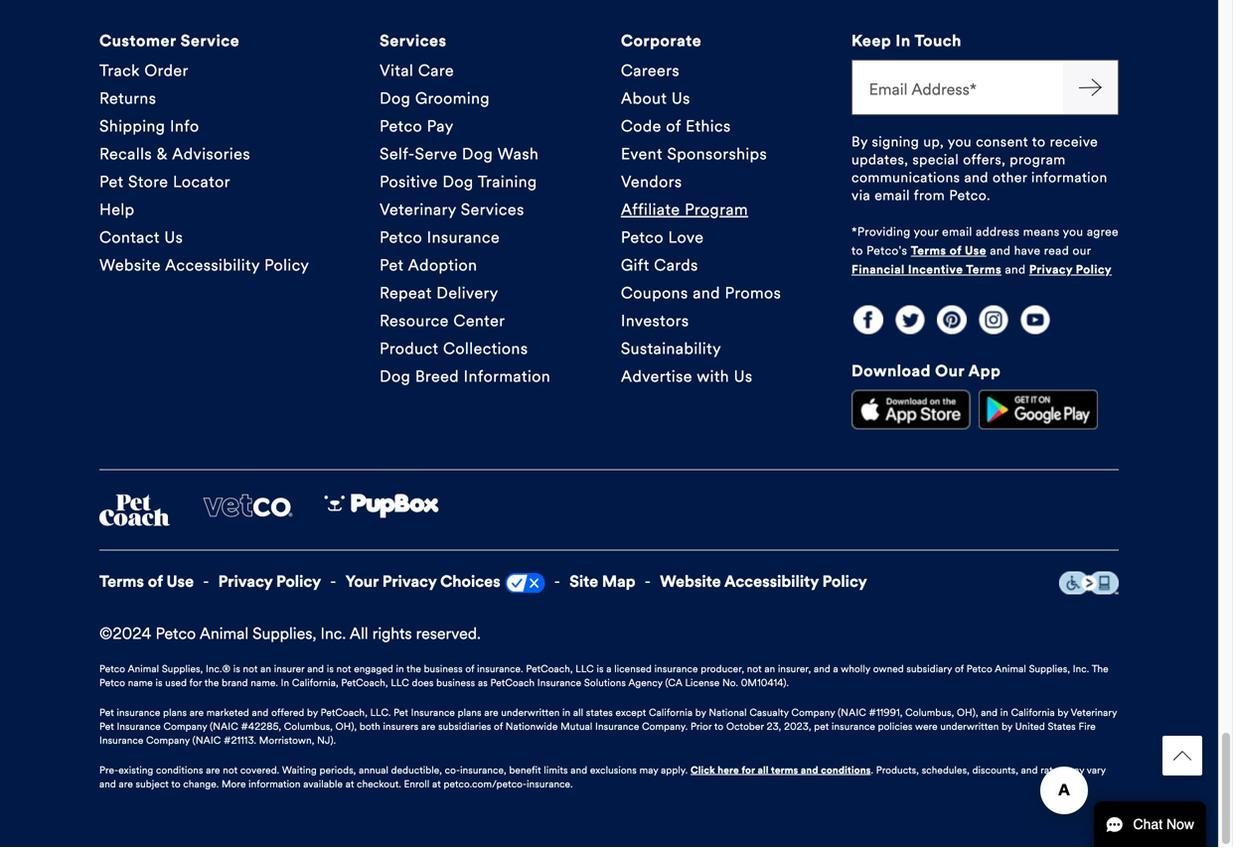 Task type: locate. For each thing, give the bounding box(es) containing it.
animal up inc.®
[[199, 624, 249, 644]]

0 horizontal spatial terms of use link
[[99, 571, 194, 593]]

1 horizontal spatial columbus,
[[905, 707, 954, 719]]

0 horizontal spatial website
[[99, 255, 161, 275]]

dog down product
[[380, 366, 411, 386]]

1 horizontal spatial privacy
[[382, 572, 437, 592]]

0 vertical spatial columbus,
[[905, 707, 954, 719]]

0 horizontal spatial plans
[[163, 707, 187, 719]]

are down the existing
[[119, 779, 133, 791]]

petcoach, up both
[[321, 707, 368, 719]]

about
[[621, 88, 667, 108]]

1 vertical spatial accessibility
[[724, 572, 819, 592]]

may left the vary
[[1066, 765, 1085, 777]]

at right enroll
[[432, 779, 441, 791]]

1 vertical spatial website
[[660, 572, 721, 592]]

a
[[606, 663, 612, 676], [833, 663, 838, 676]]

apply.
[[661, 765, 688, 777]]

0 vertical spatial for
[[189, 677, 202, 690]]

insurance left solutions
[[537, 677, 582, 690]]

may inside . products, schedules, discounts, and rates may vary and are subject to change. more information available at checkout. enroll at petco.com/petco-insurance.
[[1066, 765, 1085, 777]]

1 horizontal spatial conditions
[[821, 765, 871, 777]]

are right insurers
[[421, 721, 436, 733]]

pet inside "customer service track order returns shipping info recalls & advisories pet store locator help contact us website accessibility policy"
[[99, 172, 124, 192]]

1 vertical spatial information
[[249, 779, 301, 791]]

insurer
[[274, 663, 305, 676]]

in right engaged
[[396, 663, 404, 676]]

information
[[464, 366, 551, 386]]

updates,
[[852, 151, 909, 168]]

code
[[621, 116, 662, 136]]

1 horizontal spatial use
[[965, 243, 987, 258]]

other
[[993, 169, 1028, 186]]

conditions down pet
[[821, 765, 871, 777]]

gift
[[621, 255, 650, 275]]

petcoach, up petcoach
[[526, 663, 573, 676]]

accessibility up insurer,
[[724, 572, 819, 592]]

privacy right your
[[382, 572, 437, 592]]

0 horizontal spatial animal
[[128, 663, 159, 676]]

underwritten
[[501, 707, 560, 719], [940, 721, 999, 733]]

2 vertical spatial petcoach,
[[321, 707, 368, 719]]

you inside by signing up, you consent to receive updates, special offers, program communications and other information via email from petco.
[[948, 133, 972, 150]]

0 horizontal spatial you
[[948, 133, 972, 150]]

website down contact
[[99, 255, 161, 275]]

2 horizontal spatial animal
[[995, 663, 1026, 676]]

in down insurer
[[281, 677, 289, 690]]

periods,
[[320, 765, 356, 777]]

terms up financial incentive terms link
[[911, 243, 947, 258]]

0 vertical spatial us
[[672, 88, 690, 108]]

at
[[346, 779, 354, 791], [432, 779, 441, 791]]

petco left name on the left bottom of the page
[[99, 677, 125, 690]]

1 vertical spatial business
[[436, 677, 475, 690]]

0 horizontal spatial privacy
[[218, 572, 273, 592]]

plans
[[163, 707, 187, 719], [458, 707, 482, 719]]

0 horizontal spatial at
[[346, 779, 354, 791]]

23,
[[767, 721, 781, 733]]

1 vertical spatial inc.
[[1073, 663, 1089, 676]]

of right code
[[666, 116, 681, 136]]

2 vertical spatial company
[[146, 735, 190, 747]]

veterinary
[[380, 200, 456, 219], [1071, 707, 1117, 719]]

0 horizontal spatial us
[[164, 227, 183, 247]]

checkout.
[[357, 779, 401, 791]]

website accessibility policy link down contact
[[99, 251, 309, 279]]

financial incentive terms link
[[852, 261, 1002, 279]]

and down have
[[1005, 262, 1026, 277]]

event sponsorships link
[[621, 140, 767, 168]]

california up company.
[[649, 707, 693, 719]]

petcoach
[[490, 677, 535, 690]]

reserved.
[[416, 624, 481, 644]]

supplies, left the
[[1029, 663, 1070, 676]]

insurance. up petcoach
[[477, 663, 523, 676]]

are left marketed
[[190, 707, 204, 719]]

affiliate program link
[[621, 196, 748, 223]]

1 vertical spatial privacy policy link
[[218, 571, 321, 593]]

inc. left all on the left bottom
[[321, 624, 346, 644]]

0 vertical spatial email
[[875, 187, 910, 204]]

2 a from the left
[[833, 663, 838, 676]]

1 vertical spatial llc
[[391, 677, 409, 690]]

insurance. inside petco animal supplies, inc.® is not an insurer and is not engaged in the business of insurance. petcoach, llc is a licensed insurance producer, not an insurer, and a wholly owned subsidiary of petco animal supplies, inc. the petco name is used for the brand name. in california, petcoach, llc does business as petcoach insurance solutions agency (ca license no. 0m10414).
[[477, 663, 523, 676]]

supplies,
[[253, 624, 316, 644], [162, 663, 203, 676], [1029, 663, 1070, 676]]

0 horizontal spatial for
[[189, 677, 202, 690]]

in inside petco animal supplies, inc.® is not an insurer and is not engaged in the business of insurance. petcoach, llc is a licensed insurance producer, not an insurer, and a wholly owned subsidiary of petco animal supplies, inc. the petco name is used for the brand name. in california, petcoach, llc does business as petcoach insurance solutions agency (ca license no. 0m10414).
[[281, 677, 289, 690]]

0 vertical spatial privacy policy link
[[1029, 261, 1112, 279]]

veterinary inside services vital care dog grooming petco pay self-serve dog wash positive dog training veterinary services petco insurance pet adoption repeat delivery resource center product collections dog breed information
[[380, 200, 456, 219]]

0 vertical spatial the
[[407, 663, 421, 676]]

terms of use link up the 2024
[[99, 571, 194, 593]]

0 horizontal spatial oh),
[[336, 721, 357, 733]]

policies
[[878, 721, 913, 733]]

1 horizontal spatial email
[[942, 224, 973, 239]]

nj).
[[317, 735, 336, 747]]

1 vertical spatial the
[[204, 677, 219, 690]]

may left apply. at the bottom of page
[[640, 765, 658, 777]]

your
[[345, 572, 379, 592]]

1 horizontal spatial services
[[461, 200, 524, 219]]

information inside by signing up, you consent to receive updates, special offers, program communications and other information via email from petco.
[[1032, 169, 1108, 186]]

privacy inside "privacy policy" link
[[218, 572, 273, 592]]

casualty
[[750, 707, 789, 719]]

2 horizontal spatial privacy
[[1029, 262, 1073, 277]]

a up solutions
[[606, 663, 612, 676]]

1 vertical spatial website accessibility policy link
[[660, 571, 867, 593]]

of inside pet insurance plans are marketed and offered by petcoach, llc. pet insurance plans are underwritten in all states except california by national casualty company (naic #11991, columbus, oh), and in california by veterinary pet insurance company (naic #42285, columbus, oh), both insurers are subsidiaries of nationwide mutual insurance company. prior to october 23, 2023, pet insurance policies were underwritten by united states fire insurance company (naic #21113. morristown, nj).
[[494, 721, 503, 733]]

us
[[672, 88, 690, 108], [164, 227, 183, 247], [734, 366, 753, 386]]

0 horizontal spatial insurance.
[[477, 663, 523, 676]]

2 vertical spatial us
[[734, 366, 753, 386]]

vendors link
[[621, 168, 682, 196]]

fire
[[1079, 721, 1096, 733]]

2 horizontal spatial in
[[1000, 707, 1009, 719]]

information down covered. at the bottom left of page
[[249, 779, 301, 791]]

llc up solutions
[[576, 663, 594, 676]]

1 at from the left
[[346, 779, 354, 791]]

plans down used
[[163, 707, 187, 719]]

united
[[1015, 721, 1045, 733]]

0 vertical spatial in
[[896, 31, 911, 50]]

click
[[691, 765, 715, 777]]

investors link
[[621, 307, 689, 335]]

1 horizontal spatial llc
[[576, 663, 594, 676]]

use inside petco's terms of use and have read our financial incentive terms and privacy policy
[[965, 243, 987, 258]]

1 horizontal spatial may
[[1066, 765, 1085, 777]]

privacy up the © 2024 petco animal supplies, inc. all rights reserved.
[[218, 572, 273, 592]]

(ca
[[665, 677, 682, 690]]

an up name.
[[260, 663, 271, 676]]

california up united
[[1011, 707, 1055, 719]]

terms of use link up incentive
[[911, 242, 987, 260]]

use left privacy policy
[[166, 572, 194, 592]]

0 vertical spatial use
[[965, 243, 987, 258]]

submit email address image
[[1079, 75, 1103, 99]]

0 horizontal spatial in
[[281, 677, 289, 690]]

to down national
[[714, 721, 724, 733]]

use down "address"
[[965, 243, 987, 258]]

and
[[964, 169, 989, 186], [990, 243, 1011, 258], [1005, 262, 1026, 277], [693, 283, 720, 303], [307, 663, 324, 676], [814, 663, 831, 676], [252, 707, 269, 719], [981, 707, 998, 719], [571, 765, 587, 777], [801, 765, 818, 777], [1021, 765, 1038, 777], [99, 779, 116, 791]]

0 vertical spatial website
[[99, 255, 161, 275]]

1 vertical spatial us
[[164, 227, 183, 247]]

of up the 2024
[[148, 572, 163, 592]]

0 vertical spatial accessibility
[[165, 255, 260, 275]]

marketed
[[206, 707, 249, 719]]

0 horizontal spatial in
[[396, 663, 404, 676]]

insurance
[[427, 227, 500, 247], [537, 677, 582, 690], [411, 707, 455, 719], [117, 721, 161, 733], [595, 721, 639, 733], [99, 735, 143, 747]]

petcoach,
[[526, 663, 573, 676], [341, 677, 388, 690], [321, 707, 368, 719]]

mutual
[[561, 721, 593, 733]]

contact us link
[[99, 223, 183, 251]]

0 horizontal spatial email
[[875, 187, 910, 204]]

company down used
[[163, 721, 207, 733]]

pre-existing conditions are not covered. waiting periods, annual deductible, co-insurance, benefit limits and exclusions may apply. click here for all terms and conditions
[[99, 765, 871, 777]]

you up our
[[1063, 224, 1084, 239]]

gift cards link
[[621, 251, 698, 279]]

email right your
[[942, 224, 973, 239]]

program
[[1010, 151, 1066, 168]]

(naic left "#11991," at the bottom right
[[838, 707, 866, 719]]

careers link
[[621, 56, 680, 84]]

for right used
[[189, 677, 202, 690]]

in right keep
[[896, 31, 911, 50]]

to up program
[[1032, 133, 1046, 150]]

*providing your email address means you agree to
[[852, 224, 1119, 258]]

from
[[914, 187, 945, 204]]

animal
[[199, 624, 249, 644], [128, 663, 159, 676], [995, 663, 1026, 676]]

1 horizontal spatial a
[[833, 663, 838, 676]]

positive
[[380, 172, 438, 192]]

veterinary down positive
[[380, 200, 456, 219]]

insurance down veterinary services link
[[427, 227, 500, 247]]

animal up name on the left bottom of the page
[[128, 663, 159, 676]]

1 vertical spatial email
[[942, 224, 973, 239]]

states
[[586, 707, 613, 719]]

0 vertical spatial information
[[1032, 169, 1108, 186]]

terms down *providing your email address means you agree to at the right of page
[[966, 262, 1002, 277]]

order
[[145, 60, 189, 80]]

insurance down does
[[411, 707, 455, 719]]

supplies, up insurer
[[253, 624, 316, 644]]

insurance right pet
[[832, 721, 875, 733]]

are inside . products, schedules, discounts, and rates may vary and are subject to change. more information available at checkout. enroll at petco.com/petco-insurance.
[[119, 779, 133, 791]]

petco up gift
[[621, 227, 664, 247]]

petcoach, down engaged
[[341, 677, 388, 690]]

0 vertical spatial website accessibility policy link
[[99, 251, 309, 279]]

1 may from the left
[[640, 765, 658, 777]]

veterinary up fire
[[1071, 707, 1117, 719]]

llc.
[[370, 707, 391, 719]]

an
[[260, 663, 271, 676], [765, 663, 775, 676]]

0 horizontal spatial terms
[[99, 572, 144, 592]]

not up name.
[[243, 663, 258, 676]]

inc. inside petco animal supplies, inc.® is not an insurer and is not engaged in the business of insurance. petcoach, llc is a licensed insurance producer, not an insurer, and a wholly owned subsidiary of petco animal supplies, inc. the petco name is used for the brand name. in california, petcoach, llc does business as petcoach insurance solutions agency (ca license no. 0m10414).
[[1073, 663, 1089, 676]]

0 vertical spatial terms
[[911, 243, 947, 258]]

subsidiaries
[[438, 721, 491, 733]]

0 horizontal spatial underwritten
[[501, 707, 560, 719]]

2 may from the left
[[1066, 765, 1085, 777]]

columbus, up nj).
[[284, 721, 333, 733]]

2 conditions from the left
[[821, 765, 871, 777]]

business
[[424, 663, 463, 676], [436, 677, 475, 690]]

1 a from the left
[[606, 663, 612, 676]]

0 horizontal spatial insurance
[[117, 707, 160, 719]]

inc. left the
[[1073, 663, 1089, 676]]

oh), left both
[[336, 721, 357, 733]]

by up states
[[1058, 707, 1069, 719]]

©
[[99, 624, 113, 644]]

1 conditions from the left
[[156, 765, 203, 777]]

sustainability link
[[621, 335, 721, 362]]

insurance inside services vital care dog grooming petco pay self-serve dog wash positive dog training veterinary services petco insurance pet adoption repeat delivery resource center product collections dog breed information
[[427, 227, 500, 247]]

plans up subsidiaries on the bottom left of page
[[458, 707, 482, 719]]

to right subject
[[171, 779, 181, 791]]

terms of use
[[99, 572, 194, 592]]

&
[[157, 144, 168, 164]]

california,
[[292, 677, 339, 690]]

oh), up 'schedules,'
[[957, 707, 978, 719]]

1 california from the left
[[649, 707, 693, 719]]

1 vertical spatial you
[[1063, 224, 1084, 239]]

1 horizontal spatial veterinary
[[1071, 707, 1117, 719]]

underwritten up the nationwide
[[501, 707, 560, 719]]

(naic down marketed
[[210, 721, 238, 733]]

inc.
[[321, 624, 346, 644], [1073, 663, 1089, 676]]

in up mutual
[[563, 707, 571, 719]]

change.
[[183, 779, 219, 791]]

insurance up pre-
[[99, 735, 143, 747]]

2 california from the left
[[1011, 707, 1055, 719]]

1 vertical spatial underwritten
[[940, 721, 999, 733]]

2 horizontal spatial insurance
[[832, 721, 875, 733]]

resource center link
[[380, 307, 505, 335]]

2 an from the left
[[765, 663, 775, 676]]

None email field
[[852, 59, 1063, 115]]

positive dog training link
[[380, 168, 537, 196]]

1 horizontal spatial an
[[765, 663, 775, 676]]

not up 'more'
[[223, 765, 238, 777]]

0 horizontal spatial may
[[640, 765, 658, 777]]

0 horizontal spatial an
[[260, 663, 271, 676]]

a left wholly
[[833, 663, 838, 676]]

information
[[1032, 169, 1108, 186], [249, 779, 301, 791]]

information down receive
[[1032, 169, 1108, 186]]

by right offered
[[307, 707, 318, 719]]

1 horizontal spatial in
[[563, 707, 571, 719]]

llc
[[576, 663, 594, 676], [391, 677, 409, 690]]

0 horizontal spatial a
[[606, 663, 612, 676]]

insurer,
[[778, 663, 811, 676]]

your privacy choices icon image
[[505, 573, 545, 593]]

repeat delivery link
[[380, 279, 498, 307]]

privacy policy link up the © 2024 petco animal supplies, inc. all rights reserved.
[[218, 571, 321, 593]]

company up the existing
[[146, 735, 190, 747]]

company up pet
[[792, 707, 835, 719]]

.
[[871, 765, 874, 777]]

your privacy choices
[[345, 572, 501, 592]]

veterinary inside pet insurance plans are marketed and offered by petcoach, llc. pet insurance plans are underwritten in all states except california by national casualty company (naic #11991, columbus, oh), and in california by veterinary pet insurance company (naic #42285, columbus, oh), both insurers are subsidiaries of nationwide mutual insurance company. prior to october 23, 2023, pet insurance policies were underwritten by united states fire insurance company (naic #21113. morristown, nj).
[[1071, 707, 1117, 719]]

used
[[165, 677, 187, 690]]

website
[[99, 255, 161, 275], [660, 572, 721, 592]]

all up mutual
[[573, 707, 583, 719]]

petco.
[[949, 187, 991, 204]]

0 horizontal spatial the
[[204, 677, 219, 690]]

0 vertical spatial veterinary
[[380, 200, 456, 219]]

wash
[[498, 144, 539, 164]]

animal up united
[[995, 663, 1026, 676]]

1 horizontal spatial insurance
[[655, 663, 698, 676]]

0 horizontal spatial all
[[573, 707, 583, 719]]

for right here
[[742, 765, 755, 777]]

customer
[[99, 31, 176, 50]]

0 vertical spatial oh),
[[957, 707, 978, 719]]

1 horizontal spatial the
[[407, 663, 421, 676]]

policy inside petco's terms of use and have read our financial incentive terms and privacy policy
[[1076, 262, 1112, 277]]

and inside by signing up, you consent to receive updates, special offers, program communications and other information via email from petco.
[[964, 169, 989, 186]]

accessibility down contact us link
[[165, 255, 260, 275]]

1 vertical spatial use
[[166, 572, 194, 592]]

2 vertical spatial insurance
[[832, 721, 875, 733]]

privacy policy link down our
[[1029, 261, 1112, 279]]

contact
[[99, 227, 160, 247]]

0 vertical spatial petcoach,
[[526, 663, 573, 676]]

pet insurance plans are marketed and offered by petcoach, llc. pet insurance plans are underwritten in all states except california by national casualty company (naic #11991, columbus, oh), and in california by veterinary pet insurance company (naic #42285, columbus, oh), both insurers are subsidiaries of nationwide mutual insurance company. prior to october 23, 2023, pet insurance policies were underwritten by united states fire insurance company (naic #21113. morristown, nj).
[[99, 707, 1117, 747]]

0 horizontal spatial inc.
[[321, 624, 346, 644]]

1 horizontal spatial insurance.
[[527, 779, 573, 791]]

company
[[792, 707, 835, 719], [163, 721, 207, 733], [146, 735, 190, 747]]

and up california,
[[307, 663, 324, 676]]

you right up,
[[948, 133, 972, 150]]

petco up pet adoption link
[[380, 227, 422, 247]]

0 horizontal spatial use
[[166, 572, 194, 592]]

terms up the 2024
[[99, 572, 144, 592]]

use
[[965, 243, 987, 258], [166, 572, 194, 592]]

licensed
[[614, 663, 652, 676]]

1 plans from the left
[[163, 707, 187, 719]]

pet
[[814, 721, 829, 733]]

1 horizontal spatial you
[[1063, 224, 1084, 239]]

accessibility
[[165, 255, 260, 275], [724, 572, 819, 592]]

information inside . products, schedules, discounts, and rates may vary and are subject to change. more information available at checkout. enroll at petco.com/petco-insurance.
[[249, 779, 301, 791]]

and down cards
[[693, 283, 720, 303]]

to inside pet insurance plans are marketed and offered by petcoach, llc. pet insurance plans are underwritten in all states except california by national casualty company (naic #11991, columbus, oh), and in california by veterinary pet insurance company (naic #42285, columbus, oh), both insurers are subsidiaries of nationwide mutual insurance company. prior to october 23, 2023, pet insurance policies were underwritten by united states fire insurance company (naic #21113. morristown, nj).
[[714, 721, 724, 733]]

2 vertical spatial terms
[[99, 572, 144, 592]]

all
[[573, 707, 583, 719], [758, 765, 769, 777]]



Task type: describe. For each thing, give the bounding box(es) containing it.
ethics
[[686, 116, 731, 136]]

accessibility inside "customer service track order returns shipping info recalls & advisories pet store locator help contact us website accessibility policy"
[[165, 255, 260, 275]]

by up prior
[[695, 707, 706, 719]]

and inside corporate careers about us code of ethics event sponsorships vendors affiliate program petco love gift cards coupons and promos investors sustainability advertise with us
[[693, 283, 720, 303]]

all inside pet insurance plans are marketed and offered by petcoach, llc. pet insurance plans are underwritten in all states except california by national casualty company (naic #11991, columbus, oh), and in california by veterinary pet insurance company (naic #42285, columbus, oh), both insurers are subsidiaries of nationwide mutual insurance company. prior to october 23, 2023, pet insurance policies were underwritten by united states fire insurance company (naic #21113. morristown, nj).
[[573, 707, 583, 719]]

does
[[412, 677, 434, 690]]

signing
[[872, 133, 919, 150]]

policy inside "customer service track order returns shipping info recalls & advisories pet store locator help contact us website accessibility policy"
[[264, 255, 309, 275]]

to inside *providing your email address means you agree to
[[852, 243, 863, 258]]

2023,
[[784, 721, 811, 733]]

discounts,
[[972, 765, 1019, 777]]

email inside by signing up, you consent to receive updates, special offers, program communications and other information via email from petco.
[[875, 187, 910, 204]]

0 vertical spatial underwritten
[[501, 707, 560, 719]]

dog grooming link
[[380, 84, 490, 112]]

us inside "customer service track order returns shipping info recalls & advisories pet store locator help contact us website accessibility policy"
[[164, 227, 183, 247]]

0 vertical spatial business
[[424, 663, 463, 676]]

center
[[454, 311, 505, 331]]

both
[[360, 721, 380, 733]]

1 an from the left
[[260, 663, 271, 676]]

0 horizontal spatial supplies,
[[162, 663, 203, 676]]

vary
[[1087, 765, 1106, 777]]

0 vertical spatial company
[[792, 707, 835, 719]]

email inside *providing your email address means you agree to
[[942, 224, 973, 239]]

investors
[[621, 311, 689, 331]]

© 2024 petco animal supplies, inc. all rights reserved.
[[99, 624, 481, 644]]

insurance inside petco animal supplies, inc.® is not an insurer and is not engaged in the business of insurance. petcoach, llc is a licensed insurance producer, not an insurer, and a wholly owned subsidiary of petco animal supplies, inc. the petco name is used for the brand name. in california, petcoach, llc does business as petcoach insurance solutions agency (ca license no. 0m10414).
[[655, 663, 698, 676]]

here
[[718, 765, 739, 777]]

and right insurer,
[[814, 663, 831, 676]]

of inside petco's terms of use and have read our financial incentive terms and privacy policy
[[950, 243, 962, 258]]

up,
[[924, 133, 944, 150]]

choices
[[440, 572, 501, 592]]

and up the #42285,
[[252, 707, 269, 719]]

petco pay link
[[380, 112, 454, 140]]

2 vertical spatial (naic
[[192, 735, 221, 747]]

your privacy choices button
[[345, 571, 501, 593]]

pre-
[[99, 765, 118, 777]]

1 horizontal spatial privacy policy link
[[1029, 261, 1112, 279]]

0 vertical spatial llc
[[576, 663, 594, 676]]

petco inside corporate careers about us code of ethics event sponsorships vendors affiliate program petco love gift cards coupons and promos investors sustainability advertise with us
[[621, 227, 664, 247]]

0 vertical spatial terms of use link
[[911, 242, 987, 260]]

to inside by signing up, you consent to receive updates, special offers, program communications and other information via email from petco.
[[1032, 133, 1046, 150]]

about us link
[[621, 84, 690, 112]]

terms
[[771, 765, 798, 777]]

scroll to top image
[[1174, 747, 1192, 765]]

arrow right 12 button
[[1063, 59, 1119, 115]]

petco up self-
[[380, 116, 422, 136]]

and down pre-
[[99, 779, 116, 791]]

1 horizontal spatial oh),
[[957, 707, 978, 719]]

petco's
[[867, 243, 908, 258]]

advertise with us link
[[621, 362, 753, 390]]

1 vertical spatial (naic
[[210, 721, 238, 733]]

care
[[418, 60, 454, 80]]

more
[[222, 779, 246, 791]]

exclusions
[[590, 765, 637, 777]]

1 vertical spatial insurance
[[117, 707, 160, 719]]

1 horizontal spatial in
[[896, 31, 911, 50]]

privacy inside "your privacy choices" button
[[382, 572, 437, 592]]

collections
[[443, 339, 528, 359]]

#21113.
[[224, 735, 257, 747]]

petco right subsidiary
[[967, 663, 993, 676]]

you inside *providing your email address means you agree to
[[1063, 224, 1084, 239]]

limits
[[544, 765, 568, 777]]

deductible,
[[391, 765, 442, 777]]

special
[[913, 151, 959, 168]]

petco down ©
[[99, 663, 125, 676]]

0 vertical spatial inc.
[[321, 624, 346, 644]]

existing
[[118, 765, 153, 777]]

and left rates
[[1021, 765, 1038, 777]]

dog breed information link
[[380, 362, 551, 390]]

for inside petco animal supplies, inc.® is not an insurer and is not engaged in the business of insurance. petcoach, llc is a licensed insurance producer, not an insurer, and a wholly owned subsidiary of petco animal supplies, inc. the petco name is used for the brand name. in california, petcoach, llc does business as petcoach insurance solutions agency (ca license no. 0m10414).
[[189, 677, 202, 690]]

not up 0m10414).
[[747, 663, 762, 676]]

with
[[697, 366, 729, 386]]

2 plans from the left
[[458, 707, 482, 719]]

1 vertical spatial columbus,
[[284, 721, 333, 733]]

0 horizontal spatial privacy policy link
[[218, 571, 321, 593]]

keep in touch
[[852, 31, 962, 50]]

#11991,
[[869, 707, 903, 719]]

and right terms
[[801, 765, 818, 777]]

insurance. inside . products, schedules, discounts, and rates may vary and are subject to change. more information available at checkout. enroll at petco.com/petco-insurance.
[[527, 779, 573, 791]]

1 horizontal spatial accessibility
[[724, 572, 819, 592]]

2 horizontal spatial supplies,
[[1029, 663, 1070, 676]]

touch
[[915, 31, 962, 50]]

recalls & advisories link
[[99, 140, 250, 168]]

agree
[[1087, 224, 1119, 239]]

company.
[[642, 721, 688, 733]]

producer,
[[701, 663, 744, 676]]

website inside "customer service track order returns shipping info recalls & advisories pet store locator help contact us website accessibility policy"
[[99, 255, 161, 275]]

advertise
[[621, 366, 693, 386]]

october
[[726, 721, 764, 733]]

training
[[478, 172, 537, 192]]

dog up positive dog training link
[[462, 144, 493, 164]]

1 vertical spatial for
[[742, 765, 755, 777]]

nationwide
[[506, 721, 558, 733]]

petco's terms of use and have read our financial incentive terms and privacy policy
[[852, 243, 1112, 277]]

and right limits
[[571, 765, 587, 777]]

service
[[181, 31, 240, 50]]

consent
[[976, 133, 1029, 150]]

is left used
[[156, 677, 163, 690]]

1 horizontal spatial terms
[[911, 243, 947, 258]]

recalls
[[99, 144, 152, 164]]

waiting
[[282, 765, 317, 777]]

1 horizontal spatial underwritten
[[940, 721, 999, 733]]

1 horizontal spatial website accessibility policy link
[[660, 571, 867, 593]]

is up brand in the bottom left of the page
[[233, 663, 240, 676]]

site map
[[569, 572, 636, 592]]

1 vertical spatial services
[[461, 200, 524, 219]]

2 at from the left
[[432, 779, 441, 791]]

pet inside services vital care dog grooming petco pay self-serve dog wash positive dog training veterinary services petco insurance pet adoption repeat delivery resource center product collections dog breed information
[[380, 255, 404, 275]]

1 vertical spatial terms of use link
[[99, 571, 194, 593]]

are up subsidiaries on the bottom left of page
[[484, 707, 499, 719]]

enroll
[[404, 779, 430, 791]]

sponsorships
[[667, 144, 767, 164]]

owned
[[873, 663, 904, 676]]

veterinary services link
[[380, 196, 524, 223]]

dog down vital
[[380, 88, 411, 108]]

national
[[709, 707, 747, 719]]

rates
[[1041, 765, 1063, 777]]

. products, schedules, discounts, and rates may vary and are subject to change. more information available at checkout. enroll at petco.com/petco-insurance.
[[99, 765, 1106, 791]]

information for more
[[249, 779, 301, 791]]

to inside . products, schedules, discounts, and rates may vary and are subject to change. more information available at checkout. enroll at petco.com/petco-insurance.
[[171, 779, 181, 791]]

affiliate
[[621, 200, 680, 219]]

pet store locator link
[[99, 168, 230, 196]]

privacy inside petco's terms of use and have read our financial incentive terms and privacy policy
[[1029, 262, 1073, 277]]

schedules,
[[922, 765, 970, 777]]

is up california,
[[327, 663, 334, 676]]

rights
[[372, 624, 412, 644]]

1 horizontal spatial animal
[[199, 624, 249, 644]]

1 horizontal spatial supplies,
[[253, 624, 316, 644]]

0 vertical spatial (naic
[[838, 707, 866, 719]]

grooming
[[415, 88, 490, 108]]

vendors
[[621, 172, 682, 192]]

0 horizontal spatial services
[[380, 31, 447, 50]]

insurance down name on the left bottom of the page
[[117, 721, 161, 733]]

petco.com/petco-
[[444, 779, 527, 791]]

of inside corporate careers about us code of ethics event sponsorships vendors affiliate program petco love gift cards coupons and promos investors sustainability advertise with us
[[666, 116, 681, 136]]

by left united
[[1002, 721, 1013, 733]]

information for other
[[1032, 169, 1108, 186]]

insurance down except
[[595, 721, 639, 733]]

privacy policy
[[218, 572, 321, 592]]

dog down self-serve dog wash link
[[443, 172, 474, 192]]

delivery
[[437, 283, 498, 303]]

insurance inside petco animal supplies, inc.® is not an insurer and is not engaged in the business of insurance. petcoach, llc is a licensed insurance producer, not an insurer, and a wholly owned subsidiary of petco animal supplies, inc. the petco name is used for the brand name. in california, petcoach, llc does business as petcoach insurance solutions agency (ca license no. 0m10414).
[[537, 677, 582, 690]]

2 horizontal spatial terms
[[966, 262, 1002, 277]]

petco right the 2024
[[156, 624, 196, 644]]

track order link
[[99, 56, 189, 84]]

and down "address"
[[990, 243, 1011, 258]]

petcoach, inside pet insurance plans are marketed and offered by petcoach, llc. pet insurance plans are underwritten in all states except california by national casualty company (naic #11991, columbus, oh), and in california by veterinary pet insurance company (naic #42285, columbus, oh), both insurers are subsidiaries of nationwide mutual insurance company. prior to october 23, 2023, pet insurance policies were underwritten by united states fire insurance company (naic #21113. morristown, nj).
[[321, 707, 368, 719]]

0 horizontal spatial website accessibility policy link
[[99, 251, 309, 279]]

inc.®
[[206, 663, 231, 676]]

promos
[[725, 283, 781, 303]]

click here for all terms and conditions link
[[691, 764, 871, 778]]

1 horizontal spatial all
[[758, 765, 769, 777]]

benefit
[[509, 765, 541, 777]]

1 vertical spatial oh),
[[336, 721, 357, 733]]

in inside petco animal supplies, inc.® is not an insurer and is not engaged in the business of insurance. petcoach, llc is a licensed insurance producer, not an insurer, and a wholly owned subsidiary of petco animal supplies, inc. the petco name is used for the brand name. in california, petcoach, llc does business as petcoach insurance solutions agency (ca license no. 0m10414).
[[396, 663, 404, 676]]

1 vertical spatial company
[[163, 721, 207, 733]]

are up change.
[[206, 765, 220, 777]]

insurance,
[[460, 765, 507, 777]]

address
[[976, 224, 1020, 239]]

and up discounts,
[[981, 707, 998, 719]]

of right subsidiary
[[955, 663, 964, 676]]

of down the reserved.
[[465, 663, 474, 676]]

track
[[99, 60, 140, 80]]

returns link
[[99, 84, 156, 112]]

1 vertical spatial petcoach,
[[341, 677, 388, 690]]

1 horizontal spatial website
[[660, 572, 721, 592]]

0 horizontal spatial llc
[[391, 677, 409, 690]]

agency
[[628, 677, 663, 690]]

have
[[1014, 243, 1041, 258]]

not left engaged
[[337, 663, 351, 676]]

incentive
[[908, 262, 963, 277]]

download our app
[[852, 361, 1001, 381]]

receive
[[1050, 133, 1098, 150]]

is up solutions
[[597, 663, 604, 676]]

self-serve dog wash link
[[380, 140, 539, 168]]

1 horizontal spatial us
[[672, 88, 690, 108]]



Task type: vqa. For each thing, say whether or not it's contained in the screenshot.
19 in 'LINK'
no



